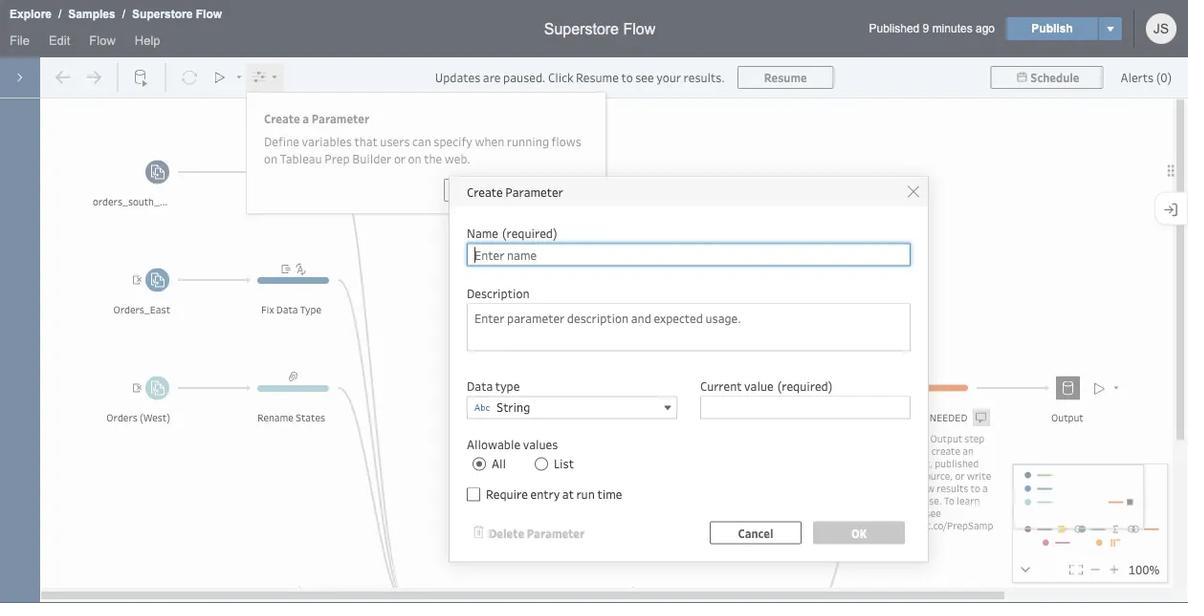 Task type: describe. For each thing, give the bounding box(es) containing it.
samples
[[68, 8, 116, 21]]

builder
[[352, 151, 392, 167]]

write
[[967, 469, 992, 483]]

js button
[[1147, 13, 1177, 44]]

cancel button
[[710, 522, 802, 545]]

fix data type
[[261, 303, 322, 317]]

data
[[898, 469, 918, 483]]

tableau
[[280, 151, 322, 167]]

create parameter dialog
[[450, 178, 928, 562]]

ok
[[852, 526, 867, 541]]

the inside create a parameter define variables that users can specify when running flows on tableau prep builder or on the web.
[[424, 151, 442, 167]]

9
[[923, 22, 930, 35]]

file
[[10, 33, 30, 47]]

see inside add an output step here to create an extract, published data source, or write the flow results to a database. to learn more, see tabsoft.co/prepsamp
[[926, 507, 942, 520]]

results.
[[684, 69, 725, 85]]

edit button
[[39, 29, 80, 57]]

edit
[[49, 33, 70, 47]]

to
[[945, 494, 955, 508]]

2 / from the left
[[122, 8, 125, 21]]

samples link
[[67, 5, 116, 24]]

string
[[497, 400, 530, 416]]

running
[[507, 134, 549, 149]]

resume
[[576, 69, 619, 85]]

redo image
[[79, 63, 108, 92]]

explore / samples / superstore flow
[[10, 8, 222, 21]]

needed
[[930, 412, 968, 425]]

parameter inside create a parameter define variables that users can specify when running flows on tableau prep builder or on the web.
[[312, 111, 370, 126]]

list
[[554, 457, 574, 472]]

0 horizontal spatial superstore
[[132, 8, 193, 21]]

specify
[[434, 134, 473, 149]]

or inside create a parameter define variables that users can specify when running flows on tableau prep builder or on the web.
[[394, 151, 406, 167]]

create parameter button
[[444, 179, 589, 202]]

no refreshes available image
[[175, 63, 204, 92]]

or inside add an output step here to create an extract, published data source, or write the flow results to a database. to learn more, see tabsoft.co/prepsamp
[[956, 469, 965, 483]]

create parameter inside button
[[468, 183, 565, 198]]

parameter inside button
[[527, 526, 585, 541]]

require
[[486, 487, 528, 503]]

flow inside popup button
[[89, 33, 116, 47]]

can
[[413, 134, 431, 149]]

flows
[[552, 134, 582, 149]]

prep
[[325, 151, 350, 167]]

(west)
[[140, 412, 170, 425]]

value
[[745, 379, 774, 394]]

create parameter inside dialog
[[467, 184, 563, 200]]

help
[[135, 33, 160, 47]]

type
[[496, 379, 520, 394]]

orders (west)
[[107, 412, 170, 425]]

delete
[[489, 526, 525, 541]]

entry
[[531, 487, 560, 503]]

type
[[300, 303, 322, 317]]

parameters dialog
[[247, 93, 606, 225]]

1 horizontal spatial superstore
[[544, 20, 619, 37]]

publish button
[[1007, 17, 1099, 40]]

results
[[937, 482, 969, 495]]

allowable
[[467, 437, 521, 453]]

Description text field
[[467, 304, 911, 352]]

a inside create a parameter define variables that users can specify when running flows on tableau prep builder or on the web.
[[303, 111, 309, 126]]

users
[[380, 134, 410, 149]]

step
[[965, 432, 985, 446]]

ok button
[[813, 522, 905, 545]]

explore link
[[9, 5, 53, 24]]

click
[[548, 69, 574, 85]]

web.
[[445, 151, 471, 167]]

time
[[598, 487, 622, 503]]

published
[[870, 22, 920, 35]]

superstore flow link
[[131, 5, 223, 24]]

create a parameter define variables that users can specify when running flows on tableau prep builder or on the web.
[[264, 111, 582, 167]]

action needed
[[894, 412, 968, 425]]

1 on from the left
[[264, 151, 278, 167]]

parameter inside button
[[507, 183, 565, 198]]

more,
[[898, 507, 924, 520]]

are
[[483, 69, 501, 85]]

0 vertical spatial see
[[636, 69, 654, 85]]

Current value text field
[[701, 397, 911, 420]]

2 on from the left
[[408, 151, 422, 167]]

at
[[563, 487, 574, 503]]

delete parameter
[[489, 526, 585, 541]]

fix
[[261, 303, 274, 317]]

0 vertical spatial output
[[1052, 412, 1084, 425]]

Name text field
[[467, 244, 911, 267]]

to for here
[[920, 445, 930, 458]]

your
[[657, 69, 681, 85]]



Task type: locate. For each thing, give the bounding box(es) containing it.
1 vertical spatial a
[[983, 482, 988, 495]]

string button
[[467, 397, 678, 420]]

see left the to
[[926, 507, 942, 520]]

1 / from the left
[[58, 8, 62, 21]]

the left flow
[[898, 482, 913, 495]]

1 horizontal spatial to
[[920, 445, 930, 458]]

a up the variables
[[303, 111, 309, 126]]

data type
[[467, 379, 520, 394]]

the down "can"
[[424, 151, 442, 167]]

to right results
[[971, 482, 981, 495]]

1 horizontal spatial an
[[963, 445, 974, 458]]

create
[[264, 111, 300, 126], [468, 183, 504, 198], [467, 184, 503, 200]]

(0)
[[1157, 69, 1172, 85]]

undo image
[[49, 63, 78, 92]]

1 vertical spatial or
[[956, 469, 965, 483]]

here
[[898, 445, 918, 458]]

0 horizontal spatial data
[[276, 303, 298, 317]]

superstore flow
[[544, 20, 656, 37]]

to right the here
[[920, 445, 930, 458]]

/ up edit
[[58, 8, 62, 21]]

action
[[894, 412, 928, 425]]

1 vertical spatial output
[[931, 432, 963, 446]]

0 horizontal spatial the
[[424, 151, 442, 167]]

or down users
[[394, 151, 406, 167]]

create inside create a parameter define variables that users can specify when running flows on tableau prep builder or on the web.
[[264, 111, 300, 126]]

1 horizontal spatial /
[[122, 8, 125, 21]]

1 horizontal spatial on
[[408, 151, 422, 167]]

0 vertical spatial data
[[276, 303, 298, 317]]

orders_south_2015
[[93, 195, 183, 209]]

see
[[636, 69, 654, 85], [926, 507, 942, 520]]

0 horizontal spatial output
[[931, 432, 963, 446]]

run
[[577, 487, 595, 503]]

current
[[701, 379, 742, 394]]

to right resume
[[622, 69, 633, 85]]

states
[[296, 412, 325, 425]]

js
[[1154, 21, 1170, 36]]

create inside dialog
[[467, 184, 503, 200]]

0 horizontal spatial or
[[394, 151, 406, 167]]

file button
[[0, 29, 39, 57]]

rename
[[257, 412, 294, 425]]

data left type
[[467, 379, 493, 394]]

1 vertical spatial see
[[926, 507, 942, 520]]

superstore
[[132, 8, 193, 21], [544, 20, 619, 37]]

delete parameter button
[[467, 522, 591, 545]]

minutes
[[933, 22, 973, 35]]

schedule button
[[991, 66, 1104, 89]]

create up name
[[467, 184, 503, 200]]

flow down samples 'link'
[[89, 33, 116, 47]]

ago
[[976, 22, 995, 35]]

option group inside create parameter dialog
[[467, 455, 911, 474]]

1 horizontal spatial a
[[983, 482, 988, 495]]

flow
[[915, 482, 935, 495]]

create
[[932, 445, 961, 458]]

1 vertical spatial to
[[920, 445, 930, 458]]

/ right samples
[[122, 8, 125, 21]]

0 horizontal spatial a
[[303, 111, 309, 126]]

explore
[[10, 8, 52, 21]]

on down "can"
[[408, 151, 422, 167]]

database.
[[898, 494, 943, 508]]

add
[[898, 432, 915, 446]]

1 vertical spatial data
[[467, 379, 493, 394]]

source,
[[921, 469, 954, 483]]

parameter
[[312, 111, 370, 126], [507, 183, 565, 198], [506, 184, 563, 200], [527, 526, 585, 541]]

updates are paused. click resume to see your results.
[[435, 69, 725, 85]]

extract,
[[898, 457, 933, 470]]

alerts (0)
[[1121, 69, 1172, 85]]

superstore up help
[[132, 8, 193, 21]]

flow button
[[80, 29, 125, 57]]

a
[[303, 111, 309, 126], [983, 482, 988, 495]]

on
[[264, 151, 278, 167], [408, 151, 422, 167]]

published 9 minutes ago
[[870, 22, 995, 35]]

create inside button
[[468, 183, 504, 198]]

flow
[[196, 8, 222, 21], [623, 20, 656, 37], [89, 33, 116, 47]]

data inside create parameter dialog
[[467, 379, 493, 394]]

0 vertical spatial to
[[622, 69, 633, 85]]

tabsoft.co/prepsamp
[[898, 519, 994, 533]]

0 vertical spatial or
[[394, 151, 406, 167]]

to
[[622, 69, 633, 85], [920, 445, 930, 458], [971, 482, 981, 495]]

allowable values
[[467, 437, 558, 453]]

require entry at run time
[[486, 487, 622, 503]]

run flow image
[[1086, 376, 1112, 401]]

0 vertical spatial the
[[424, 151, 442, 167]]

0 horizontal spatial an
[[918, 432, 929, 446]]

an right create
[[963, 445, 974, 458]]

a right learn
[[983, 482, 988, 495]]

orders
[[107, 412, 138, 425]]

see left your
[[636, 69, 654, 85]]

updates
[[435, 69, 481, 85]]

an
[[918, 432, 929, 446], [963, 445, 974, 458]]

1 horizontal spatial flow
[[196, 8, 222, 21]]

create down the web. on the top
[[468, 183, 504, 198]]

publish
[[1032, 22, 1073, 35]]

learn
[[957, 494, 980, 508]]

1 horizontal spatial see
[[926, 507, 942, 520]]

the
[[424, 151, 442, 167], [898, 482, 913, 495]]

on down define
[[264, 151, 278, 167]]

name
[[467, 225, 499, 241]]

alerts
[[1121, 69, 1154, 85]]

current value
[[701, 379, 774, 394]]

0 vertical spatial a
[[303, 111, 309, 126]]

2 horizontal spatial to
[[971, 482, 981, 495]]

the inside add an output step here to create an extract, published data source, or write the flow results to a database. to learn more, see tabsoft.co/prepsamp
[[898, 482, 913, 495]]

when
[[475, 134, 505, 149]]

superstore up updates are paused. click resume to see your results.
[[544, 20, 619, 37]]

published
[[935, 457, 979, 470]]

all
[[492, 457, 506, 472]]

flow up no refreshes available image
[[196, 8, 222, 21]]

variables
[[302, 134, 352, 149]]

0 horizontal spatial on
[[264, 151, 278, 167]]

that
[[354, 134, 378, 149]]

or left write
[[956, 469, 965, 483]]

0 horizontal spatial see
[[636, 69, 654, 85]]

1 horizontal spatial or
[[956, 469, 965, 483]]

2 vertical spatial to
[[971, 482, 981, 495]]

2 horizontal spatial flow
[[623, 20, 656, 37]]

0 horizontal spatial to
[[622, 69, 633, 85]]

to for resume
[[622, 69, 633, 85]]

0 horizontal spatial flow
[[89, 33, 116, 47]]

data
[[276, 303, 298, 317], [467, 379, 493, 394]]

an right the add
[[918, 432, 929, 446]]

rename states
[[257, 412, 325, 425]]

or
[[394, 151, 406, 167], [956, 469, 965, 483]]

help button
[[125, 29, 170, 57]]

flow up updates are paused. click resume to see your results.
[[623, 20, 656, 37]]

schedule
[[1031, 70, 1080, 85]]

/
[[58, 8, 62, 21], [122, 8, 125, 21]]

add an output step here to create an extract, published data source, or write the flow results to a database. to learn more, see tabsoft.co/prepsamp
[[898, 432, 994, 533]]

cancel
[[738, 526, 774, 541]]

1 horizontal spatial output
[[1052, 412, 1084, 425]]

define
[[264, 134, 300, 149]]

output
[[1052, 412, 1084, 425], [931, 432, 963, 446]]

create up define
[[264, 111, 300, 126]]

option group containing all
[[467, 455, 911, 474]]

a inside add an output step here to create an extract, published data source, or write the flow results to a database. to learn more, see tabsoft.co/prepsamp
[[983, 482, 988, 495]]

data right fix
[[276, 303, 298, 317]]

paused.
[[503, 69, 546, 85]]

option group
[[467, 455, 911, 474]]

1 horizontal spatial the
[[898, 482, 913, 495]]

0 horizontal spatial /
[[58, 8, 62, 21]]

description
[[467, 286, 530, 301]]

output inside add an output step here to create an extract, published data source, or write the flow results to a database. to learn more, see tabsoft.co/prepsamp
[[931, 432, 963, 446]]

orders_east
[[113, 303, 170, 317]]

1 horizontal spatial data
[[467, 379, 493, 394]]

1 vertical spatial the
[[898, 482, 913, 495]]



Task type: vqa. For each thing, say whether or not it's contained in the screenshot.
Salesforce Sales Cloud - Sales Pipeline Location
no



